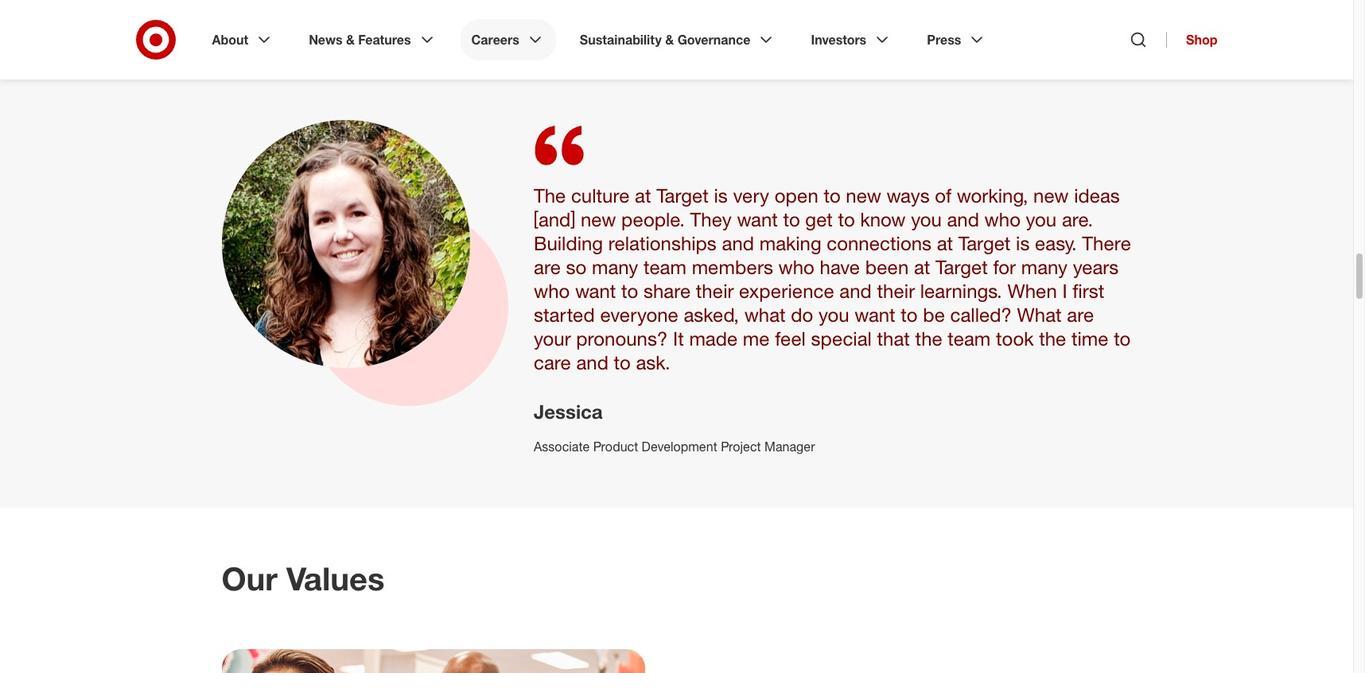 Task type: locate. For each thing, give the bounding box(es) containing it.
new
[[846, 184, 881, 208], [1033, 184, 1069, 208], [580, 208, 616, 232]]

what
[[1017, 303, 1061, 327]]

& for news
[[346, 32, 355, 48]]

their left be
[[877, 279, 915, 303]]

are left so
[[533, 256, 560, 279]]

their up made
[[696, 279, 733, 303]]

new right [and]
[[580, 208, 616, 232]]

1 vertical spatial is
[[1016, 232, 1029, 256]]

to left be
[[900, 303, 917, 327]]

0 horizontal spatial is
[[714, 184, 727, 208]]

many
[[591, 256, 638, 279], [1021, 256, 1067, 279]]

0 horizontal spatial many
[[591, 256, 638, 279]]

connections
[[826, 232, 931, 256]]

2 horizontal spatial want
[[854, 303, 895, 327]]

new left ways
[[846, 184, 881, 208]]

the right 'that'
[[915, 327, 942, 351]]

who up for
[[984, 208, 1020, 232]]

2 horizontal spatial at
[[937, 232, 953, 256]]

are right what
[[1067, 303, 1094, 327]]

ways
[[886, 184, 929, 208]]

0 vertical spatial are
[[533, 256, 560, 279]]

you
[[911, 208, 941, 232], [1026, 208, 1056, 232], [818, 303, 849, 327]]

news & features
[[309, 32, 411, 48]]

team
[[643, 256, 686, 279], [947, 327, 990, 351]]

investors
[[811, 32, 867, 48]]

you right do
[[818, 303, 849, 327]]

target
[[656, 184, 708, 208], [958, 232, 1010, 256], [935, 256, 988, 279]]

is
[[714, 184, 727, 208], [1016, 232, 1029, 256]]

0 vertical spatial is
[[714, 184, 727, 208]]

2 horizontal spatial who
[[984, 208, 1020, 232]]

0 vertical spatial team
[[643, 256, 686, 279]]

is left the very
[[714, 184, 727, 208]]

learnings.
[[920, 279, 1002, 303]]

and
[[947, 208, 979, 232], [722, 232, 754, 256], [839, 279, 871, 303], [576, 351, 608, 375]]

1 horizontal spatial their
[[877, 279, 915, 303]]

manager
[[764, 439, 815, 455]]

ideas
[[1074, 184, 1120, 208]]

1 horizontal spatial want
[[737, 208, 778, 232]]

the
[[533, 184, 566, 208]]

0 horizontal spatial want
[[575, 279, 616, 303]]

team down people. at top
[[643, 256, 686, 279]]

2 horizontal spatial you
[[1026, 208, 1056, 232]]

sustainability
[[580, 32, 662, 48]]

to left get
[[783, 208, 800, 232]]

want up pronouns?
[[575, 279, 616, 303]]

when
[[1007, 279, 1057, 303]]

2 many from the left
[[1021, 256, 1067, 279]]

0 horizontal spatial at
[[635, 184, 651, 208]]

at
[[635, 184, 651, 208], [937, 232, 953, 256], [914, 256, 930, 279]]

that
[[877, 327, 910, 351]]

to right get
[[838, 208, 855, 232]]

made
[[689, 327, 737, 351]]

the left time on the right of the page
[[1039, 327, 1066, 351]]

1 horizontal spatial is
[[1016, 232, 1029, 256]]

0 horizontal spatial who
[[533, 279, 569, 303]]

to
[[823, 184, 840, 208], [783, 208, 800, 232], [838, 208, 855, 232], [621, 279, 638, 303], [900, 303, 917, 327], [1114, 327, 1130, 351], [613, 351, 630, 375]]

your
[[533, 327, 571, 351]]

many right so
[[591, 256, 638, 279]]

years
[[1073, 256, 1118, 279]]

easy.
[[1035, 232, 1077, 256]]

pronouns?
[[576, 327, 667, 351]]

at right culture
[[635, 184, 651, 208]]

values
[[286, 560, 385, 599]]

so
[[566, 256, 586, 279]]

our values
[[222, 560, 385, 599]]

target up relationships
[[656, 184, 708, 208]]

team right be
[[947, 327, 990, 351]]

1 their from the left
[[696, 279, 733, 303]]

be
[[923, 303, 945, 327]]

shop
[[1186, 32, 1218, 48]]

who left the have
[[778, 256, 814, 279]]

at down of
[[937, 232, 953, 256]]

what
[[744, 303, 785, 327]]

0 horizontal spatial their
[[696, 279, 733, 303]]

asked,
[[683, 303, 739, 327]]

do
[[791, 303, 813, 327]]

time
[[1071, 327, 1108, 351]]

many right for
[[1021, 256, 1067, 279]]

open
[[774, 184, 818, 208]]

want down been
[[854, 303, 895, 327]]

1 horizontal spatial many
[[1021, 256, 1067, 279]]

to right time on the right of the page
[[1114, 327, 1130, 351]]

the culture at target is very open to new ways of working, new ideas [and] new people. they want to get to know you and who you are. building relationships and making connections at target is easy. there are so many team members who have been at target for many years who want to share their experience and their learnings. when i first started everyone asked, what do you want to be called? what are your pronouns? it made me feel special that the team took the time to care and to ask.
[[533, 184, 1131, 375]]

1 horizontal spatial who
[[778, 256, 814, 279]]

0 horizontal spatial &
[[346, 32, 355, 48]]

their
[[696, 279, 733, 303], [877, 279, 915, 303]]

0 horizontal spatial the
[[915, 327, 942, 351]]

2 & from the left
[[665, 32, 674, 48]]

1 horizontal spatial at
[[914, 256, 930, 279]]

making
[[759, 232, 821, 256]]

to left share
[[621, 279, 638, 303]]

& left governance
[[665, 32, 674, 48]]

you left are.
[[1026, 208, 1056, 232]]

and right ways
[[947, 208, 979, 232]]

ask.
[[636, 351, 670, 375]]

associate
[[533, 439, 589, 455]]

1 many from the left
[[591, 256, 638, 279]]

they
[[690, 208, 731, 232]]

want right they
[[737, 208, 778, 232]]

want
[[737, 208, 778, 232], [575, 279, 616, 303], [854, 303, 895, 327]]

1 horizontal spatial the
[[1039, 327, 1066, 351]]

share
[[643, 279, 690, 303]]

and down the very
[[722, 232, 754, 256]]

project
[[721, 439, 761, 455]]

who
[[984, 208, 1020, 232], [778, 256, 814, 279], [533, 279, 569, 303]]

i
[[1062, 279, 1067, 303]]

features
[[358, 32, 411, 48]]

1 & from the left
[[346, 32, 355, 48]]

1 horizontal spatial &
[[665, 32, 674, 48]]

experience
[[739, 279, 834, 303]]

shop link
[[1166, 32, 1218, 48]]

is right for
[[1016, 232, 1029, 256]]

jessica
[[533, 400, 602, 424]]

the
[[915, 327, 942, 351], [1039, 327, 1066, 351]]

who up your
[[533, 279, 569, 303]]

at right been
[[914, 256, 930, 279]]

first
[[1072, 279, 1104, 303]]

&
[[346, 32, 355, 48], [665, 32, 674, 48]]

1 vertical spatial team
[[947, 327, 990, 351]]

to left ask.
[[613, 351, 630, 375]]

are
[[533, 256, 560, 279], [1067, 303, 1094, 327]]

about
[[212, 32, 248, 48]]

very
[[733, 184, 769, 208]]

know
[[860, 208, 905, 232]]

1 horizontal spatial new
[[846, 184, 881, 208]]

new left ideas
[[1033, 184, 1069, 208]]

& right news
[[346, 32, 355, 48]]

1 horizontal spatial are
[[1067, 303, 1094, 327]]

1 vertical spatial are
[[1067, 303, 1094, 327]]

you right know
[[911, 208, 941, 232]]



Task type: vqa. For each thing, say whether or not it's contained in the screenshot.
"everyone" on the top
yes



Task type: describe. For each thing, give the bounding box(es) containing it.
took
[[996, 327, 1034, 351]]

[and]
[[533, 208, 575, 232]]

members
[[691, 256, 773, 279]]

1 the from the left
[[915, 327, 942, 351]]

culture
[[571, 184, 629, 208]]

news
[[309, 32, 343, 48]]

investors link
[[800, 19, 903, 60]]

of
[[935, 184, 951, 208]]

our
[[222, 560, 278, 599]]

press
[[927, 32, 961, 48]]

special
[[811, 327, 871, 351]]

have
[[819, 256, 860, 279]]

careers
[[471, 32, 519, 48]]

governance
[[678, 32, 751, 48]]

me
[[743, 327, 769, 351]]

are.
[[1062, 208, 1093, 232]]

relationships
[[608, 232, 716, 256]]

target down working,
[[958, 232, 1010, 256]]

a person smiling for the camera image
[[222, 120, 470, 369]]

0 horizontal spatial you
[[818, 303, 849, 327]]

building
[[533, 232, 603, 256]]

product
[[593, 439, 638, 455]]

care
[[533, 351, 571, 375]]

people.
[[621, 208, 685, 232]]

2 the from the left
[[1039, 327, 1066, 351]]

to right "open"
[[823, 184, 840, 208]]

and up special
[[839, 279, 871, 303]]

2 their from the left
[[877, 279, 915, 303]]

started
[[533, 303, 594, 327]]

associate product development project manager
[[533, 439, 815, 455]]

been
[[865, 256, 908, 279]]

careers link
[[460, 19, 556, 60]]

feel
[[775, 327, 805, 351]]

get
[[805, 208, 832, 232]]

development
[[641, 439, 717, 455]]

there
[[1082, 232, 1131, 256]]

for
[[993, 256, 1016, 279]]

sustainability & governance link
[[569, 19, 787, 60]]

and right care
[[576, 351, 608, 375]]

everyone
[[600, 303, 678, 327]]

& for sustainability
[[665, 32, 674, 48]]

1 horizontal spatial team
[[947, 327, 990, 351]]

about link
[[201, 19, 285, 60]]

0 horizontal spatial team
[[643, 256, 686, 279]]

news & features link
[[298, 19, 448, 60]]

1 horizontal spatial you
[[911, 208, 941, 232]]

it
[[673, 327, 684, 351]]

working,
[[957, 184, 1028, 208]]

called?
[[950, 303, 1012, 327]]

sustainability & governance
[[580, 32, 751, 48]]

0 horizontal spatial new
[[580, 208, 616, 232]]

0 horizontal spatial are
[[533, 256, 560, 279]]

target left for
[[935, 256, 988, 279]]

2 horizontal spatial new
[[1033, 184, 1069, 208]]

press link
[[916, 19, 998, 60]]



